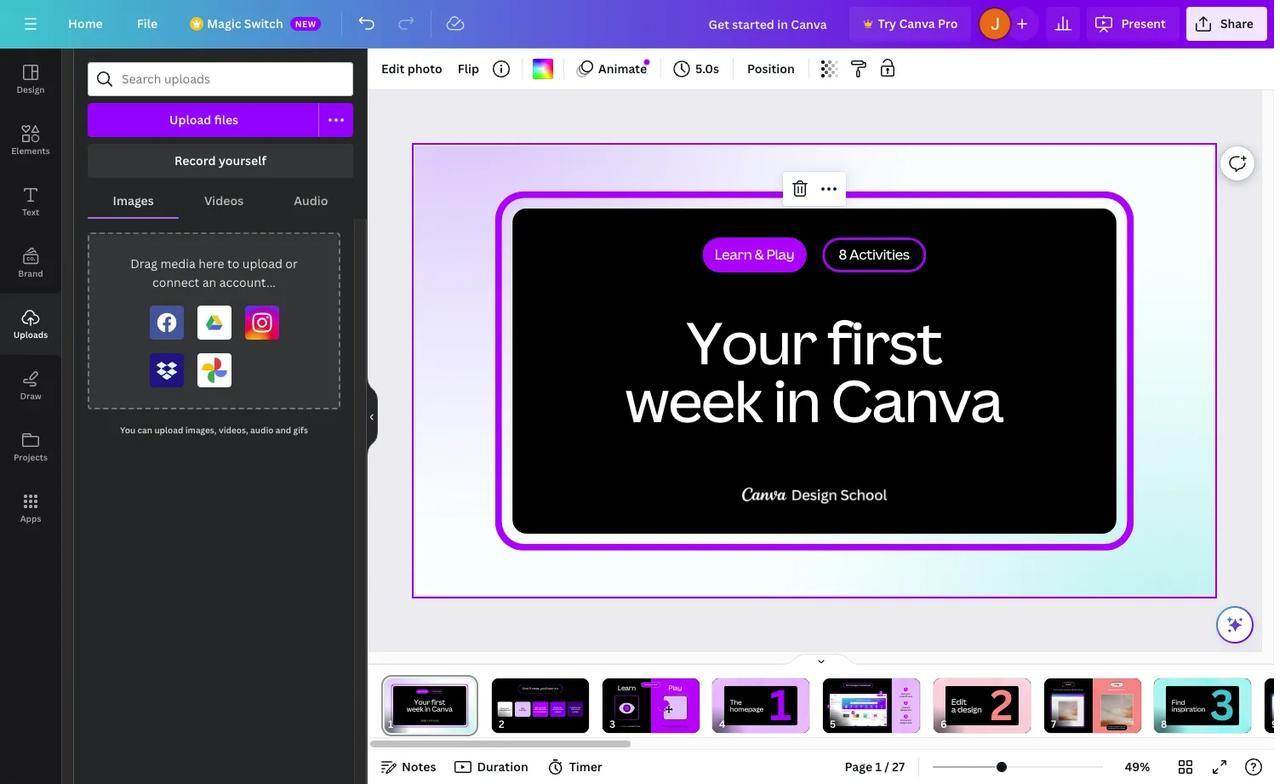 Task type: describe. For each thing, give the bounding box(es) containing it.
the
[[1119, 689, 1121, 691]]

/
[[885, 759, 890, 775]]

record
[[175, 152, 216, 169]]

elements button
[[0, 110, 61, 171]]

you
[[120, 424, 136, 436]]

no color image
[[533, 59, 554, 79]]

and right edit
[[1075, 689, 1077, 691]]

and left make
[[670, 725, 674, 728]]

2 horizontal spatial edit
[[952, 696, 967, 707]]

1 horizontal spatial to
[[1067, 689, 1068, 691]]

designs
[[900, 722, 908, 725]]

click and watch how to add, edit and resize text experiment with the text box
[[1054, 689, 1126, 691]]

0 horizontal spatial edit a design
[[519, 707, 526, 712]]

inspired
[[539, 706, 546, 709]]

way
[[500, 709, 503, 712]]

find your way around
[[500, 707, 510, 712]]

edit photo button
[[375, 55, 449, 83]]

images button
[[88, 185, 179, 217]]

your first
[[686, 302, 942, 381]]

watch
[[613, 725, 619, 728]]

gifs
[[293, 424, 308, 436]]

1 vertical spatial canva
[[831, 360, 1003, 439]]

side panel tab list
[[0, 49, 61, 539]]

upload files
[[169, 112, 238, 128]]

experiment
[[1108, 689, 1115, 691]]

a right the "around"
[[519, 709, 520, 712]]

2 horizontal spatial design
[[958, 704, 982, 715]]

your for around
[[505, 707, 509, 710]]

publish
[[572, 710, 579, 713]]

Search uploads search field
[[122, 63, 342, 95]]

apps button
[[0, 478, 61, 539]]

explore
[[1115, 711, 1122, 712]]

2 text from the left
[[1121, 689, 1124, 691]]

upload files button
[[88, 103, 319, 137]]

video
[[621, 725, 627, 728]]

flip button
[[451, 55, 486, 83]]

watch a video and learn how interact and make it happen
[[613, 725, 688, 728]]

it's time to explore
[[1113, 709, 1122, 712]]

inspiration
[[1173, 705, 1206, 714]]

Design title text field
[[695, 7, 843, 41]]

record yourself
[[175, 152, 266, 169]]

present
[[1122, 15, 1167, 32]]

your
[[686, 302, 817, 381]]

watch
[[1060, 689, 1064, 691]]

a inside find your projects here create a design here find recent designs here
[[909, 707, 911, 709]]

home
[[68, 15, 103, 32]]

images
[[113, 192, 154, 209]]

a left video
[[620, 725, 621, 728]]

projects
[[14, 451, 48, 463]]

apps
[[20, 513, 41, 525]]

learn
[[631, 725, 636, 728]]

connect
[[152, 274, 200, 290]]

draw
[[20, 390, 41, 402]]

49%
[[1126, 759, 1151, 775]]

upload inside "drag media here to upload or connect an account..."
[[243, 255, 283, 272]]

main menu bar
[[0, 0, 1275, 49]]

week
[[625, 360, 762, 439]]

and inside work with photos and videos
[[560, 708, 563, 711]]

a right find your projects here create a design here find recent designs here
[[952, 704, 956, 715]]

0 horizontal spatial 3
[[853, 711, 855, 715]]

collaborate,
[[570, 706, 581, 709]]

yourself
[[219, 152, 266, 169]]

share
[[571, 708, 576, 711]]

images,
[[185, 424, 217, 436]]

design
[[17, 83, 45, 95]]

week in canva
[[625, 360, 1003, 439]]

to inside "drag media here to upload or connect an account..."
[[227, 255, 240, 272]]

can
[[138, 424, 152, 436]]

flip
[[458, 60, 479, 77]]

photos
[[553, 708, 559, 711]]

interact
[[662, 725, 670, 728]]

get inspired with elements and templates
[[534, 706, 547, 713]]

projects button
[[0, 416, 61, 478]]

5.0s button
[[669, 55, 726, 83]]

notes
[[402, 759, 436, 775]]

draw button
[[0, 355, 61, 416]]

your for here
[[906, 693, 911, 696]]

videos
[[204, 192, 244, 209]]

audio button
[[269, 185, 353, 217]]

hide image
[[367, 376, 378, 457]]

1 horizontal spatial 2
[[906, 701, 907, 705]]

here right designs
[[908, 722, 912, 725]]

0 horizontal spatial 2
[[881, 691, 882, 695]]

happen
[[681, 725, 688, 728]]

1 horizontal spatial edit a design
[[952, 696, 982, 715]]

and left learn
[[627, 725, 631, 728]]

here up recent
[[907, 709, 912, 712]]

text button
[[0, 171, 61, 232]]

file
[[137, 15, 158, 32]]

duration button
[[450, 754, 535, 781]]

with inside work with photos and videos
[[559, 706, 562, 709]]

1 up projects
[[906, 687, 907, 692]]

resize
[[1077, 689, 1081, 691]]

an
[[202, 274, 216, 290]]

magic switch
[[207, 15, 283, 32]]

first
[[828, 302, 942, 381]]

drag media here to upload or connect an account...
[[130, 255, 298, 290]]

try
[[878, 15, 897, 32]]

design inside find your projects here create a design here find recent designs here
[[901, 709, 907, 712]]

play
[[668, 684, 682, 693]]

create
[[902, 707, 909, 709]]

share button
[[1187, 7, 1268, 41]]

photo
[[408, 60, 443, 77]]

animate button
[[571, 55, 654, 83]]



Task type: vqa. For each thing, say whether or not it's contained in the screenshot.
first the I from the bottom
no



Task type: locate. For each thing, give the bounding box(es) containing it.
and inside "get inspired with elements and templates"
[[534, 710, 537, 713]]

1 horizontal spatial with
[[559, 706, 562, 709]]

here inside "drag media here to upload or connect an account..."
[[199, 255, 225, 272]]

projects
[[900, 695, 908, 698]]

0 horizontal spatial edit
[[382, 60, 405, 77]]

2 horizontal spatial to
[[1113, 711, 1115, 712]]

edit inside dropdown button
[[382, 60, 405, 77]]

2 horizontal spatial 3
[[1211, 676, 1236, 733]]

0 vertical spatial your
[[906, 693, 911, 696]]

canva assistant image
[[1225, 615, 1246, 635]]

edit a design left get
[[519, 707, 526, 712]]

how right learn
[[636, 725, 640, 728]]

0 horizontal spatial with
[[534, 708, 538, 711]]

to
[[227, 255, 240, 272], [1067, 689, 1068, 691], [1113, 711, 1115, 712]]

in
[[774, 360, 820, 439]]

0 horizontal spatial your
[[505, 707, 509, 710]]

record yourself button
[[88, 144, 353, 178]]

magic
[[207, 15, 241, 32]]

1 vertical spatial how
[[636, 725, 640, 728]]

switch
[[244, 15, 283, 32]]

2 up create in the right of the page
[[906, 701, 907, 705]]

3 left find your projects here create a design here find recent designs here
[[853, 711, 855, 715]]

audio
[[250, 424, 274, 436]]

1 down hide pages image
[[828, 705, 829, 709]]

edit photo
[[382, 60, 443, 77]]

with left the
[[1116, 689, 1118, 691]]

to down it's
[[1113, 711, 1115, 712]]

files
[[214, 112, 238, 128]]

1 horizontal spatial edit
[[521, 707, 525, 710]]

1 horizontal spatial your
[[906, 693, 911, 696]]

add,
[[1069, 689, 1071, 691]]

learn
[[618, 684, 636, 693]]

with inside "get inspired with elements and templates"
[[534, 708, 538, 711]]

find for way
[[501, 707, 505, 710]]

to inside it's time to explore
[[1113, 711, 1115, 712]]

work
[[554, 706, 558, 709]]

upload
[[243, 255, 283, 272], [154, 424, 183, 436]]

time
[[1118, 709, 1121, 710]]

3
[[1211, 676, 1236, 733], [853, 711, 855, 715], [905, 714, 907, 719]]

49% button
[[1111, 754, 1166, 781]]

design
[[958, 704, 982, 715], [901, 709, 907, 712], [521, 709, 526, 712]]

0 horizontal spatial design
[[521, 709, 526, 712]]

timer
[[569, 759, 603, 775]]

edit right find your projects here create a design here find recent designs here
[[952, 696, 967, 707]]

and inside collaborate, share and publish
[[576, 708, 580, 711]]

page 1 image
[[382, 679, 478, 733]]

edit
[[1072, 689, 1074, 691]]

0 horizontal spatial how
[[636, 725, 640, 728]]

make
[[674, 725, 679, 728]]

and right share at the left bottom of page
[[576, 708, 580, 711]]

1 horizontal spatial text
[[1121, 689, 1124, 691]]

click
[[1054, 689, 1057, 691]]

your right way
[[505, 707, 509, 710]]

audio
[[294, 192, 328, 209]]

design right the "around"
[[521, 709, 526, 712]]

find inside find inspiration 3
[[1173, 698, 1186, 707]]

media
[[160, 255, 196, 272]]

edit left get
[[521, 707, 525, 710]]

home link
[[55, 7, 116, 41]]

with left elements
[[534, 708, 538, 711]]

0 vertical spatial how
[[1064, 689, 1067, 691]]

you can upload images, videos, audio and gifs
[[120, 424, 308, 436]]

1 vertical spatial your
[[505, 707, 509, 710]]

here right projects
[[908, 695, 913, 698]]

design button
[[0, 49, 61, 110]]

1 horizontal spatial upload
[[243, 255, 283, 272]]

uploads
[[13, 329, 48, 341]]

the homepage 1
[[731, 676, 792, 733]]

edit a design right find your projects here create a design here find recent designs here
[[952, 696, 982, 715]]

box
[[1124, 689, 1126, 691]]

and right "click"
[[1057, 689, 1060, 691]]

design right find your projects here create a design here find recent designs here
[[958, 704, 982, 715]]

upload up account... at left top
[[243, 255, 283, 272]]

page 1 / 27 button
[[838, 754, 912, 781]]

find for 3
[[1173, 698, 1186, 707]]

2 horizontal spatial with
[[1116, 689, 1118, 691]]

drag
[[130, 255, 158, 272]]

text right the
[[1121, 689, 1124, 691]]

brand
[[18, 267, 43, 279]]

design up recent
[[901, 709, 907, 712]]

to left the add,
[[1067, 689, 1068, 691]]

upload right can
[[154, 424, 183, 436]]

your inside find your way around
[[505, 707, 509, 710]]

your up create in the right of the page
[[906, 693, 911, 696]]

videos button
[[179, 185, 269, 217]]

get
[[535, 706, 538, 709]]

uploads button
[[0, 294, 61, 355]]

present button
[[1088, 7, 1180, 41]]

with right work
[[559, 706, 562, 709]]

1 left /
[[876, 759, 882, 775]]

page
[[845, 759, 873, 775]]

brand button
[[0, 232, 61, 294]]

5.0s
[[696, 60, 720, 77]]

and right photos
[[560, 708, 563, 711]]

and
[[276, 424, 291, 436], [1057, 689, 1060, 691], [1075, 689, 1077, 691], [560, 708, 563, 711], [576, 708, 580, 711], [534, 710, 537, 713], [627, 725, 631, 728], [670, 725, 674, 728]]

try canva pro
[[878, 15, 958, 32]]

0 horizontal spatial upload
[[154, 424, 183, 436]]

how right watch at the right bottom of the page
[[1064, 689, 1067, 691]]

timer button
[[542, 754, 610, 781]]

upload
[[169, 112, 212, 128]]

find inside find your way around
[[501, 707, 505, 710]]

1 horizontal spatial 3
[[905, 714, 907, 719]]

work with photos and videos
[[553, 706, 563, 713]]

your
[[906, 693, 911, 696], [505, 707, 509, 710]]

videos
[[555, 710, 561, 713]]

Page title text field
[[401, 716, 408, 733]]

here
[[199, 255, 225, 272], [908, 695, 913, 698], [907, 709, 912, 712], [908, 722, 912, 725]]

0 vertical spatial upload
[[243, 255, 283, 272]]

1 horizontal spatial how
[[1064, 689, 1067, 691]]

notes button
[[375, 754, 443, 781]]

2 horizontal spatial 2
[[990, 676, 1014, 733]]

around
[[504, 709, 510, 712]]

text right resize
[[1081, 689, 1084, 691]]

27
[[893, 759, 905, 775]]

collaborate, share and publish
[[570, 706, 581, 713]]

find
[[902, 693, 906, 696], [1173, 698, 1186, 707], [501, 707, 505, 710], [901, 719, 905, 722]]

0 horizontal spatial text
[[1081, 689, 1084, 691]]

hide pages image
[[780, 653, 862, 667]]

here up the an
[[199, 255, 225, 272]]

find for projects
[[902, 693, 906, 696]]

0 vertical spatial canva
[[900, 15, 936, 32]]

1 right homepage
[[770, 676, 792, 733]]

3 up recent
[[905, 714, 907, 719]]

2 vertical spatial to
[[1113, 711, 1115, 712]]

and left 'gifs'
[[276, 424, 291, 436]]

elements
[[538, 708, 547, 711]]

1 vertical spatial to
[[1067, 689, 1068, 691]]

2 left "click"
[[990, 676, 1014, 733]]

new image
[[644, 59, 650, 65]]

and down get
[[534, 710, 537, 713]]

1 horizontal spatial design
[[901, 709, 907, 712]]

2 left find your projects here create a design here find recent designs here
[[881, 691, 882, 695]]

new
[[295, 18, 317, 30]]

recent
[[905, 719, 912, 722]]

your inside find your projects here create a design here find recent designs here
[[906, 693, 911, 696]]

elements
[[11, 145, 50, 157]]

with
[[1116, 689, 1118, 691], [559, 706, 562, 709], [534, 708, 538, 711]]

0 horizontal spatial to
[[227, 255, 240, 272]]

3 right inspiration
[[1211, 676, 1236, 733]]

2
[[990, 676, 1014, 733], [881, 691, 882, 695], [906, 701, 907, 705]]

1 vertical spatial upload
[[154, 424, 183, 436]]

1 inside the page 1 / 27 button
[[876, 759, 882, 775]]

edit left the photo
[[382, 60, 405, 77]]

the
[[731, 698, 742, 707]]

canva inside try canva pro button
[[900, 15, 936, 32]]

a right create in the right of the page
[[909, 707, 911, 709]]

0 vertical spatial to
[[227, 255, 240, 272]]

to up account... at left top
[[227, 255, 240, 272]]

1 text from the left
[[1081, 689, 1084, 691]]

1
[[770, 676, 792, 733], [906, 687, 907, 692], [828, 705, 829, 709], [876, 759, 882, 775]]



